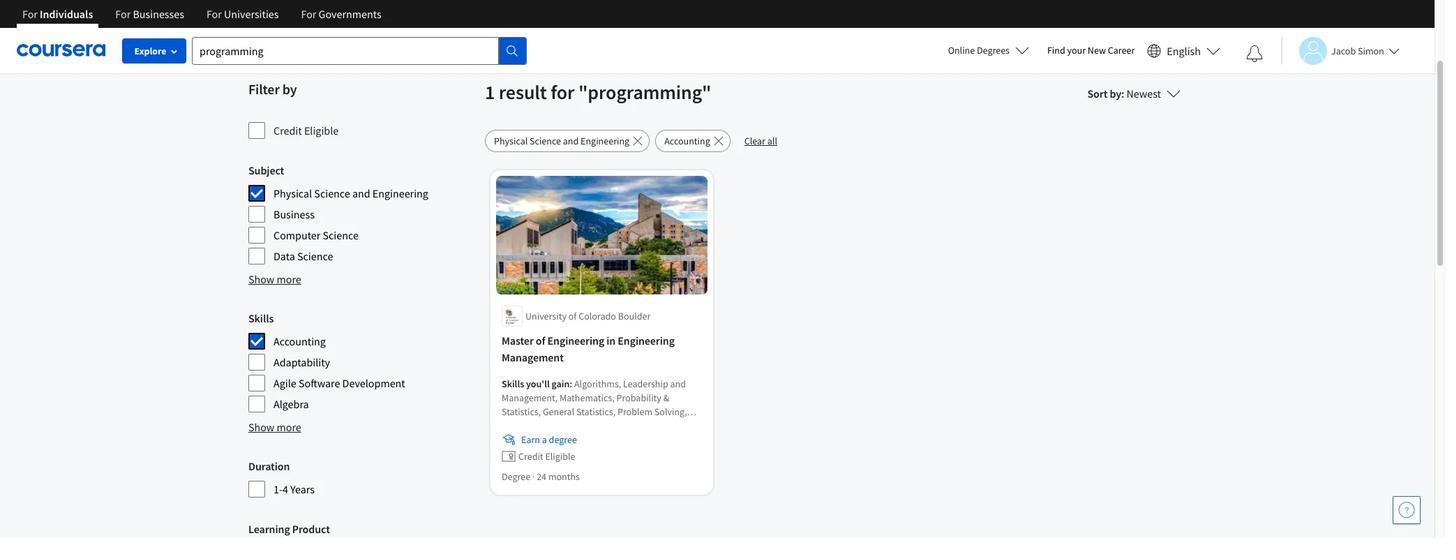 Task type: describe. For each thing, give the bounding box(es) containing it.
What do you want to learn? text field
[[192, 37, 499, 65]]

computer science
[[274, 228, 359, 242]]

coursera image
[[17, 39, 105, 62]]

for for individuals
[[22, 7, 38, 21]]

of for master
[[536, 334, 546, 348]]

banner navigation
[[11, 0, 393, 38]]

and inside button
[[563, 135, 579, 147]]

degree · 24 months
[[502, 471, 580, 483]]

of for university
[[569, 310, 577, 323]]

0 vertical spatial eligible
[[304, 124, 339, 138]]

1 result for "programming"
[[485, 80, 712, 105]]

gain
[[552, 378, 570, 391]]

all
[[768, 135, 778, 147]]

engineering inside "subject" group
[[373, 186, 429, 200]]

accounting button
[[656, 130, 731, 152]]

jacob simon
[[1332, 44, 1385, 57]]

show for algebra
[[249, 420, 275, 434]]

master of engineering in engineering management
[[502, 334, 675, 365]]

duration
[[249, 459, 290, 473]]

master of engineering in engineering management link
[[502, 333, 702, 366]]

degrees
[[977, 44, 1010, 57]]

science down 'computer science'
[[297, 249, 333, 263]]

boulder
[[618, 310, 651, 323]]

4
[[283, 482, 288, 496]]

1
[[485, 80, 495, 105]]

for
[[551, 80, 575, 105]]

1 vertical spatial credit
[[519, 451, 544, 463]]

physical science and engineering inside button
[[494, 135, 630, 147]]

by for filter
[[283, 80, 297, 98]]

clear all button
[[736, 130, 786, 152]]

show for data science
[[249, 272, 275, 286]]

physical science and engineering button
[[485, 130, 650, 152]]

"programming"
[[579, 80, 712, 105]]

university
[[526, 310, 567, 323]]

engineering inside button
[[581, 135, 630, 147]]

sort by : newest
[[1088, 87, 1162, 101]]

and inside "subject" group
[[352, 186, 370, 200]]

for governments
[[301, 7, 382, 21]]

businesses
[[133, 7, 184, 21]]

filter
[[249, 80, 280, 98]]

jacob simon button
[[1282, 37, 1400, 65]]

accounting inside skills group
[[274, 334, 326, 348]]

subject group
[[249, 162, 477, 265]]

for for governments
[[301, 7, 317, 21]]

data
[[274, 249, 295, 263]]

university of colorado boulder
[[526, 310, 651, 323]]

for businesses
[[115, 7, 184, 21]]

science inside button
[[530, 135, 561, 147]]

your
[[1068, 44, 1086, 57]]

months
[[549, 471, 580, 483]]

a
[[542, 434, 547, 446]]

filter by
[[249, 80, 297, 98]]

show more for algebra
[[249, 420, 301, 434]]

degree
[[502, 471, 531, 483]]

accounting inside button
[[665, 135, 711, 147]]

adaptability
[[274, 355, 330, 369]]

science up data science
[[323, 228, 359, 242]]

earn a degree
[[522, 434, 577, 446]]

computer
[[274, 228, 321, 242]]

by for sort
[[1110, 87, 1122, 101]]

english
[[1167, 44, 1201, 58]]

show more button for algebra
[[249, 419, 301, 436]]

find your new career
[[1048, 44, 1135, 57]]

for universities
[[207, 7, 279, 21]]

1-
[[274, 482, 283, 496]]

agile
[[274, 376, 297, 390]]

skills group
[[249, 310, 477, 413]]

master
[[502, 334, 534, 348]]



Task type: locate. For each thing, give the bounding box(es) containing it.
physical science and engineering
[[494, 135, 630, 147], [274, 186, 429, 200]]

show down 'data'
[[249, 272, 275, 286]]

by
[[283, 80, 297, 98], [1110, 87, 1122, 101]]

colorado
[[579, 310, 616, 323]]

governments
[[319, 7, 382, 21]]

3 for from the left
[[207, 7, 222, 21]]

1 vertical spatial show
[[249, 420, 275, 434]]

accounting down "programming"
[[665, 135, 711, 147]]

learning product
[[249, 522, 330, 536]]

1 vertical spatial more
[[277, 420, 301, 434]]

clear
[[745, 135, 766, 147]]

eligible
[[304, 124, 339, 138], [546, 451, 576, 463]]

of
[[569, 310, 577, 323], [536, 334, 546, 348]]

1 vertical spatial show more
[[249, 420, 301, 434]]

science down the for at the left top of the page
[[530, 135, 561, 147]]

for left universities
[[207, 7, 222, 21]]

1 horizontal spatial physical
[[494, 135, 528, 147]]

of left the colorado
[[569, 310, 577, 323]]

by right sort
[[1110, 87, 1122, 101]]

show down algebra
[[249, 420, 275, 434]]

learning
[[249, 522, 290, 536]]

credit eligible down earn a degree
[[519, 451, 576, 463]]

for individuals
[[22, 7, 93, 21]]

: left newest
[[1122, 87, 1125, 101]]

product
[[292, 522, 330, 536]]

2 show more from the top
[[249, 420, 301, 434]]

0 horizontal spatial of
[[536, 334, 546, 348]]

1 horizontal spatial :
[[1122, 87, 1125, 101]]

clear all
[[745, 135, 778, 147]]

help center image
[[1399, 502, 1416, 519]]

1 vertical spatial of
[[536, 334, 546, 348]]

physical inside "subject" group
[[274, 186, 312, 200]]

·
[[533, 471, 535, 483]]

1 horizontal spatial of
[[569, 310, 577, 323]]

accounting
[[665, 135, 711, 147], [274, 334, 326, 348]]

more down 'data'
[[277, 272, 301, 286]]

and
[[563, 135, 579, 147], [352, 186, 370, 200]]

find
[[1048, 44, 1066, 57]]

0 vertical spatial physical science and engineering
[[494, 135, 630, 147]]

skills for skills
[[249, 311, 274, 325]]

duration group
[[249, 458, 477, 498]]

:
[[1122, 87, 1125, 101], [570, 378, 573, 391]]

1 vertical spatial physical science and engineering
[[274, 186, 429, 200]]

business
[[274, 207, 315, 221]]

2 for from the left
[[115, 7, 131, 21]]

credit
[[274, 124, 302, 138], [519, 451, 544, 463]]

1 vertical spatial eligible
[[546, 451, 576, 463]]

for left the businesses
[[115, 7, 131, 21]]

jacob
[[1332, 44, 1357, 57]]

skills inside group
[[249, 311, 274, 325]]

sort
[[1088, 87, 1108, 101]]

explore button
[[122, 38, 186, 64]]

science up the business
[[314, 186, 350, 200]]

science
[[530, 135, 561, 147], [314, 186, 350, 200], [323, 228, 359, 242], [297, 249, 333, 263]]

physical science and engineering down the for at the left top of the page
[[494, 135, 630, 147]]

online degrees
[[948, 44, 1010, 57]]

1 show more from the top
[[249, 272, 301, 286]]

skills up 'adaptability'
[[249, 311, 274, 325]]

4 for from the left
[[301, 7, 317, 21]]

online
[[948, 44, 975, 57]]

show more down 'data'
[[249, 272, 301, 286]]

more
[[277, 272, 301, 286], [277, 420, 301, 434]]

physical
[[494, 135, 528, 147], [274, 186, 312, 200]]

24
[[537, 471, 547, 483]]

for left governments
[[301, 7, 317, 21]]

new
[[1088, 44, 1107, 57]]

0 horizontal spatial physical science and engineering
[[274, 186, 429, 200]]

0 horizontal spatial physical
[[274, 186, 312, 200]]

0 vertical spatial skills
[[249, 311, 274, 325]]

credit down earn
[[519, 451, 544, 463]]

more for data science
[[277, 272, 301, 286]]

1 for from the left
[[22, 7, 38, 21]]

management
[[502, 351, 564, 365]]

skills left the you'll
[[502, 378, 524, 391]]

0 vertical spatial :
[[1122, 87, 1125, 101]]

1 vertical spatial show more button
[[249, 419, 301, 436]]

earn
[[522, 434, 540, 446]]

show more button for data science
[[249, 271, 301, 288]]

and down the for at the left top of the page
[[563, 135, 579, 147]]

0 vertical spatial accounting
[[665, 135, 711, 147]]

0 vertical spatial of
[[569, 310, 577, 323]]

1-4 years
[[274, 482, 315, 496]]

1 horizontal spatial and
[[563, 135, 579, 147]]

for
[[22, 7, 38, 21], [115, 7, 131, 21], [207, 7, 222, 21], [301, 7, 317, 21]]

data science
[[274, 249, 333, 263]]

None search field
[[192, 37, 527, 65]]

0 horizontal spatial eligible
[[304, 124, 339, 138]]

universities
[[224, 7, 279, 21]]

physical science and engineering inside "subject" group
[[274, 186, 429, 200]]

software
[[299, 376, 340, 390]]

accounting up 'adaptability'
[[274, 334, 326, 348]]

skills you'll gain :
[[502, 378, 575, 391]]

of up management
[[536, 334, 546, 348]]

2 show from the top
[[249, 420, 275, 434]]

skills for skills you'll gain :
[[502, 378, 524, 391]]

0 horizontal spatial credit
[[274, 124, 302, 138]]

0 vertical spatial credit
[[274, 124, 302, 138]]

1 horizontal spatial accounting
[[665, 135, 711, 147]]

explore
[[134, 45, 167, 57]]

0 horizontal spatial and
[[352, 186, 370, 200]]

show more for data science
[[249, 272, 301, 286]]

development
[[342, 376, 405, 390]]

2 show more button from the top
[[249, 419, 301, 436]]

credit down the filter by
[[274, 124, 302, 138]]

show more button
[[249, 271, 301, 288], [249, 419, 301, 436]]

0 horizontal spatial accounting
[[274, 334, 326, 348]]

algebra
[[274, 397, 309, 411]]

credit eligible
[[274, 124, 339, 138], [519, 451, 576, 463]]

for left individuals
[[22, 7, 38, 21]]

0 horizontal spatial credit eligible
[[274, 124, 339, 138]]

engineering
[[581, 135, 630, 147], [373, 186, 429, 200], [548, 334, 605, 348], [618, 334, 675, 348]]

online degrees button
[[937, 35, 1041, 66]]

1 horizontal spatial credit eligible
[[519, 451, 576, 463]]

: right the you'll
[[570, 378, 573, 391]]

in
[[607, 334, 616, 348]]

result
[[499, 80, 547, 105]]

for for businesses
[[115, 7, 131, 21]]

and up 'computer science'
[[352, 186, 370, 200]]

physical down result
[[494, 135, 528, 147]]

newest
[[1127, 87, 1162, 101]]

show more button down 'data'
[[249, 271, 301, 288]]

simon
[[1359, 44, 1385, 57]]

0 horizontal spatial :
[[570, 378, 573, 391]]

2 more from the top
[[277, 420, 301, 434]]

skills
[[249, 311, 274, 325], [502, 378, 524, 391]]

agile software development
[[274, 376, 405, 390]]

individuals
[[40, 7, 93, 21]]

find your new career link
[[1041, 42, 1142, 59]]

for for universities
[[207, 7, 222, 21]]

career
[[1108, 44, 1135, 57]]

show notifications image
[[1247, 45, 1264, 62]]

years
[[290, 482, 315, 496]]

0 vertical spatial show more
[[249, 272, 301, 286]]

1 vertical spatial credit eligible
[[519, 451, 576, 463]]

you'll
[[526, 378, 550, 391]]

by right 'filter'
[[283, 80, 297, 98]]

0 vertical spatial show more button
[[249, 271, 301, 288]]

0 vertical spatial more
[[277, 272, 301, 286]]

0 horizontal spatial by
[[283, 80, 297, 98]]

show more button down algebra
[[249, 419, 301, 436]]

0 horizontal spatial skills
[[249, 311, 274, 325]]

physical up the business
[[274, 186, 312, 200]]

1 vertical spatial :
[[570, 378, 573, 391]]

1 vertical spatial and
[[352, 186, 370, 200]]

1 horizontal spatial by
[[1110, 87, 1122, 101]]

degree
[[549, 434, 577, 446]]

1 vertical spatial accounting
[[274, 334, 326, 348]]

1 horizontal spatial skills
[[502, 378, 524, 391]]

show more down algebra
[[249, 420, 301, 434]]

credit eligible down the filter by
[[274, 124, 339, 138]]

0 vertical spatial physical
[[494, 135, 528, 147]]

1 horizontal spatial credit
[[519, 451, 544, 463]]

english button
[[1142, 28, 1227, 73]]

1 vertical spatial skills
[[502, 378, 524, 391]]

more for algebra
[[277, 420, 301, 434]]

physical inside button
[[494, 135, 528, 147]]

1 more from the top
[[277, 272, 301, 286]]

of inside master of engineering in engineering management
[[536, 334, 546, 348]]

1 show from the top
[[249, 272, 275, 286]]

1 horizontal spatial physical science and engineering
[[494, 135, 630, 147]]

physical science and engineering up 'computer science'
[[274, 186, 429, 200]]

0 vertical spatial and
[[563, 135, 579, 147]]

subject
[[249, 163, 284, 177]]

1 vertical spatial physical
[[274, 186, 312, 200]]

0 vertical spatial credit eligible
[[274, 124, 339, 138]]

more down algebra
[[277, 420, 301, 434]]

show more
[[249, 272, 301, 286], [249, 420, 301, 434]]

1 horizontal spatial eligible
[[546, 451, 576, 463]]

0 vertical spatial show
[[249, 272, 275, 286]]

1 show more button from the top
[[249, 271, 301, 288]]

show
[[249, 272, 275, 286], [249, 420, 275, 434]]



Task type: vqa. For each thing, say whether or not it's contained in the screenshot.
organizations on the left of the page
no



